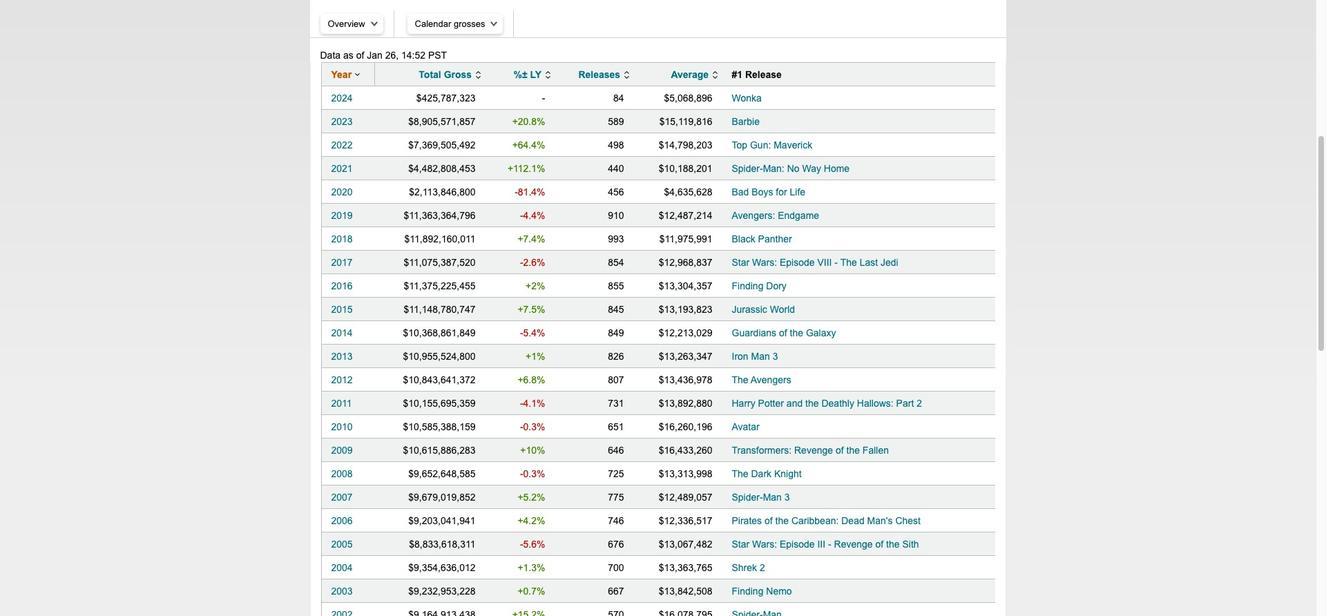 Task type: vqa. For each thing, say whether or not it's contained in the screenshot.


Task type: locate. For each thing, give the bounding box(es) containing it.
456
[[608, 187, 624, 198]]

- down +7.4%
[[520, 257, 523, 268]]

0 vertical spatial man
[[751, 351, 770, 362]]

episode left iii
[[780, 539, 815, 550]]

wars: for star wars: episode iii - revenge of the sith
[[752, 539, 777, 550]]

-2.6%
[[520, 257, 545, 268]]

man for spider-
[[763, 492, 782, 503]]

1 vertical spatial 2
[[760, 562, 765, 573]]

$14,798,203
[[659, 140, 713, 151]]

avengers: endgame
[[732, 210, 819, 221]]

1 dropdown image from the left
[[371, 21, 378, 26]]

spider- up bad
[[732, 163, 763, 174]]

2 -0.3% from the top
[[520, 468, 545, 479]]

2.6%
[[523, 257, 545, 268]]

potter
[[758, 398, 784, 409]]

star down black
[[732, 257, 750, 268]]

the left galaxy
[[790, 327, 803, 338]]

for
[[776, 187, 787, 198]]

+20.8%
[[512, 116, 545, 127]]

- for 731
[[520, 398, 523, 409]]

- down +7.5%
[[520, 327, 523, 338]]

+112.1%
[[508, 163, 545, 174]]

2009 link
[[331, 445, 353, 456]]

man right iron
[[751, 351, 770, 362]]

2019 link
[[331, 210, 353, 221]]

$13,363,765
[[659, 562, 713, 573]]

%±
[[514, 69, 527, 80]]

+0.7%
[[518, 586, 545, 597]]

dark
[[751, 468, 772, 479]]

1 horizontal spatial 2
[[917, 398, 922, 409]]

5.6%
[[523, 539, 545, 550]]

of down man's
[[876, 539, 884, 550]]

- down +6.8%
[[520, 398, 523, 409]]

dropdown image
[[371, 21, 378, 26], [491, 21, 498, 26]]

spider-man: no way home link
[[732, 163, 850, 174]]

0.3% down +10%
[[523, 468, 545, 479]]

sith
[[902, 539, 919, 550]]

iron man 3 link
[[732, 351, 778, 362]]

the left fallen
[[847, 445, 860, 456]]

0 vertical spatial wars:
[[752, 257, 777, 268]]

589
[[608, 116, 624, 127]]

-0.3% down -4.1% on the left bottom of the page
[[520, 421, 545, 432]]

release
[[745, 69, 782, 80]]

807
[[608, 374, 624, 385]]

2015
[[331, 304, 353, 315]]

2 vertical spatial the
[[732, 468, 749, 479]]

$13,304,357
[[659, 280, 713, 291]]

0 vertical spatial 3
[[773, 351, 778, 362]]

- up +1.3%
[[520, 539, 523, 550]]

top
[[732, 140, 747, 151]]

3 down knight
[[785, 492, 790, 503]]

1 vertical spatial episode
[[780, 539, 815, 550]]

spider-man: no way home
[[732, 163, 850, 174]]

700
[[608, 562, 624, 573]]

2 0.3% from the top
[[523, 468, 545, 479]]

galaxy
[[806, 327, 836, 338]]

maverick
[[774, 140, 812, 151]]

avengers:
[[732, 210, 775, 221]]

1 horizontal spatial 3
[[785, 492, 790, 503]]

$11,375,225,455
[[404, 280, 476, 291]]

0 vertical spatial the
[[840, 257, 857, 268]]

revenge down dead on the right of page
[[834, 539, 873, 550]]

1 star from the top
[[732, 257, 750, 268]]

avatar
[[732, 421, 760, 432]]

1 0.3% from the top
[[523, 421, 545, 432]]

calendar
[[415, 19, 451, 29]]

0.3% for $10,585,388,159
[[523, 421, 545, 432]]

0 horizontal spatial 2
[[760, 562, 765, 573]]

-0.3% down +10%
[[520, 468, 545, 479]]

2 finding from the top
[[732, 586, 764, 597]]

shrek 2
[[732, 562, 765, 573]]

$13,193,823
[[659, 304, 713, 315]]

dropdown image right grosses
[[491, 21, 498, 26]]

star for star wars: episode viii - the last jedi
[[732, 257, 750, 268]]

$8,905,571,857
[[408, 116, 476, 127]]

gun:
[[750, 140, 771, 151]]

$12,336,517
[[659, 515, 713, 526]]

overview
[[328, 19, 365, 29]]

jurassic world
[[732, 304, 795, 315]]

and
[[787, 398, 803, 409]]

0 vertical spatial 0.3%
[[523, 421, 545, 432]]

the left dark
[[732, 468, 749, 479]]

dead
[[842, 515, 865, 526]]

- up +5.2%
[[520, 468, 523, 479]]

wars: up shrek 2
[[752, 539, 777, 550]]

- down the +112.1%
[[515, 187, 518, 198]]

transformers:
[[732, 445, 792, 456]]

spider- up pirates
[[732, 492, 763, 503]]

the
[[790, 327, 803, 338], [805, 398, 819, 409], [847, 445, 860, 456], [775, 515, 789, 526], [886, 539, 900, 550]]

- for 651
[[520, 421, 523, 432]]

1 episode from the top
[[780, 257, 815, 268]]

2006
[[331, 515, 353, 526]]

star up shrek
[[732, 539, 750, 550]]

1 finding from the top
[[732, 280, 764, 291]]

- down -4.1% on the left bottom of the page
[[520, 421, 523, 432]]

finding dory link
[[732, 280, 787, 291]]

2 dropdown image from the left
[[491, 21, 498, 26]]

2017
[[331, 257, 353, 268]]

849
[[608, 327, 624, 338]]

wonka
[[732, 93, 762, 104]]

finding up jurassic
[[732, 280, 764, 291]]

1 vertical spatial the
[[732, 374, 749, 385]]

2 right shrek
[[760, 562, 765, 573]]

- right iii
[[828, 539, 831, 550]]

3 up the avengers
[[773, 351, 778, 362]]

%± ly link
[[514, 69, 550, 80]]

finding down shrek 2
[[732, 586, 764, 597]]

the down spider-man 3 link
[[775, 515, 789, 526]]

star wars: episode viii - the last jedi
[[732, 257, 898, 268]]

1 vertical spatial finding
[[732, 586, 764, 597]]

- down -81.4%
[[520, 210, 523, 221]]

-0.3% for $10,585,388,159
[[520, 421, 545, 432]]

+64.4%
[[512, 140, 545, 151]]

gross
[[444, 69, 472, 80]]

$13,892,880
[[659, 398, 713, 409]]

4.4%
[[523, 210, 545, 221]]

1 vertical spatial man
[[763, 492, 782, 503]]

3
[[773, 351, 778, 362], [785, 492, 790, 503]]

episode left viii
[[780, 257, 815, 268]]

0 vertical spatial star
[[732, 257, 750, 268]]

the avengers link
[[732, 374, 791, 385]]

finding for finding dory
[[732, 280, 764, 291]]

2 right part
[[917, 398, 922, 409]]

0.3% down 4.1%
[[523, 421, 545, 432]]

1 spider- from the top
[[732, 163, 763, 174]]

0 horizontal spatial revenge
[[794, 445, 833, 456]]

1 wars: from the top
[[752, 257, 777, 268]]

2009
[[331, 445, 353, 456]]

the left sith on the right bottom
[[886, 539, 900, 550]]

0 vertical spatial finding
[[732, 280, 764, 291]]

-4.4%
[[520, 210, 545, 221]]

- for 456
[[515, 187, 518, 198]]

the left last
[[840, 257, 857, 268]]

2014
[[331, 327, 353, 338]]

jan
[[367, 50, 383, 61]]

of right as
[[356, 50, 364, 61]]

1 -0.3% from the top
[[520, 421, 545, 432]]

1 vertical spatial 3
[[785, 492, 790, 503]]

year
[[331, 69, 352, 80], [331, 69, 352, 80]]

$9,203,041,941
[[408, 515, 476, 526]]

0 horizontal spatial dropdown image
[[371, 21, 378, 26]]

1 vertical spatial star
[[732, 539, 750, 550]]

episode
[[780, 257, 815, 268], [780, 539, 815, 550]]

$11,148,780,747
[[404, 304, 476, 315]]

wars: down black panther
[[752, 257, 777, 268]]

0 horizontal spatial 3
[[773, 351, 778, 362]]

revenge up knight
[[794, 445, 833, 456]]

0 vertical spatial spider-
[[732, 163, 763, 174]]

of right pirates
[[765, 515, 773, 526]]

0 vertical spatial episode
[[780, 257, 815, 268]]

- for 725
[[520, 468, 523, 479]]

2020
[[331, 187, 353, 198]]

1 vertical spatial 0.3%
[[523, 468, 545, 479]]

- for 676
[[520, 539, 523, 550]]

1 horizontal spatial dropdown image
[[491, 21, 498, 26]]

2022 link
[[331, 140, 353, 151]]

the for the dark knight
[[732, 468, 749, 479]]

1 horizontal spatial revenge
[[834, 539, 873, 550]]

0 vertical spatial revenge
[[794, 445, 833, 456]]

dropdown image right overview
[[371, 21, 378, 26]]

855
[[608, 280, 624, 291]]

panther
[[758, 233, 792, 245]]

1 vertical spatial wars:
[[752, 539, 777, 550]]

4.1%
[[523, 398, 545, 409]]

top gun: maverick
[[732, 140, 812, 151]]

2 episode from the top
[[780, 539, 815, 550]]

1 vertical spatial spider-
[[732, 492, 763, 503]]

barbie
[[732, 116, 760, 127]]

the down iron
[[732, 374, 749, 385]]

2012 link
[[331, 374, 353, 385]]

646
[[608, 445, 624, 456]]

2 spider- from the top
[[732, 492, 763, 503]]

avengers
[[751, 374, 791, 385]]

the avengers
[[732, 374, 791, 385]]

2 wars: from the top
[[752, 539, 777, 550]]

dropdown image for overview
[[371, 21, 378, 26]]

0 vertical spatial -0.3%
[[520, 421, 545, 432]]

dory
[[766, 280, 787, 291]]

man down the dark knight
[[763, 492, 782, 503]]

2 star from the top
[[732, 539, 750, 550]]

1 vertical spatial -0.3%
[[520, 468, 545, 479]]



Task type: describe. For each thing, give the bounding box(es) containing it.
725
[[608, 468, 624, 479]]

episode for viii
[[780, 257, 815, 268]]

2021
[[331, 163, 353, 174]]

$4,635,628
[[664, 187, 713, 198]]

2004
[[331, 562, 353, 573]]

2006 link
[[331, 515, 353, 526]]

total gross link
[[419, 69, 480, 80]]

2023 link
[[331, 116, 353, 127]]

676
[[608, 539, 624, 550]]

775
[[608, 492, 624, 503]]

$5,068,896
[[664, 93, 713, 104]]

of left fallen
[[836, 445, 844, 456]]

#1 release
[[732, 69, 782, 80]]

nemo
[[766, 586, 792, 597]]

- for 854
[[520, 257, 523, 268]]

finding for finding nemo
[[732, 586, 764, 597]]

$12,489,057
[[659, 492, 713, 503]]

wars: for star wars: episode viii - the last jedi
[[752, 257, 777, 268]]

way
[[802, 163, 821, 174]]

dropdown image for calendar grosses
[[491, 21, 498, 26]]

26,
[[385, 50, 399, 61]]

fallen
[[863, 445, 889, 456]]

2017 link
[[331, 257, 353, 268]]

transformers: revenge of the fallen link
[[732, 445, 889, 456]]

$10,843,641,372
[[403, 374, 476, 385]]

barbie link
[[732, 116, 760, 127]]

pirates
[[732, 515, 762, 526]]

data as of jan 26, 14:52 pst
[[320, 50, 447, 61]]

0.3% for $9,652,648,585
[[523, 468, 545, 479]]

- for 849
[[520, 327, 523, 338]]

2015 link
[[331, 304, 353, 315]]

2007
[[331, 492, 353, 503]]

+4.2%
[[518, 515, 545, 526]]

star wars: episode iii - revenge of the sith
[[732, 539, 919, 550]]

the for the avengers
[[732, 374, 749, 385]]

2013 link
[[331, 351, 353, 362]]

1 vertical spatial revenge
[[834, 539, 873, 550]]

of down world
[[779, 327, 787, 338]]

$7,369,505,492
[[408, 140, 476, 151]]

2018 link
[[331, 233, 353, 245]]

0 vertical spatial 2
[[917, 398, 922, 409]]

3 for iron man 3
[[773, 351, 778, 362]]

$10,585,388,159
[[403, 421, 476, 432]]

2003 link
[[331, 586, 353, 597]]

shrek 2 link
[[732, 562, 765, 573]]

+7.4%
[[518, 233, 545, 245]]

2010 link
[[331, 421, 353, 432]]

$13,842,508
[[659, 586, 713, 597]]

harry potter and the deathly hallows: part 2
[[732, 398, 922, 409]]

$11,975,991
[[659, 233, 713, 245]]

$10,368,861,849
[[403, 327, 476, 338]]

2018
[[331, 233, 353, 245]]

$10,188,201
[[659, 163, 713, 174]]

boys
[[752, 187, 773, 198]]

2024
[[331, 93, 353, 104]]

2008
[[331, 468, 353, 479]]

$13,067,482
[[659, 539, 713, 550]]

average link
[[671, 69, 717, 80]]

- down "%± ly" link
[[542, 93, 545, 104]]

+7.5%
[[518, 304, 545, 315]]

+5.2%
[[518, 492, 545, 503]]

part
[[896, 398, 914, 409]]

episode for iii
[[780, 539, 815, 550]]

top gun: maverick link
[[732, 140, 812, 151]]

$13,436,978
[[659, 374, 713, 385]]

$9,232,953,228
[[408, 586, 476, 597]]

-81.4%
[[515, 187, 545, 198]]

spider- for man:
[[732, 163, 763, 174]]

star for star wars: episode iii - revenge of the sith
[[732, 539, 750, 550]]

$11,892,160,011
[[404, 233, 476, 245]]

- for 910
[[520, 210, 523, 221]]

spider- for man
[[732, 492, 763, 503]]

+10%
[[520, 445, 545, 456]]

jurassic world link
[[732, 304, 795, 315]]

total gross
[[419, 69, 472, 80]]

total
[[419, 69, 441, 80]]

2023
[[331, 116, 353, 127]]

- right viii
[[835, 257, 838, 268]]

2003
[[331, 586, 353, 597]]

-0.3% for $9,652,648,585
[[520, 468, 545, 479]]

pirates of the caribbean: dead man's chest link
[[732, 515, 921, 526]]

2011
[[331, 398, 352, 409]]

+1%
[[526, 351, 545, 362]]

746
[[608, 515, 624, 526]]

+1.3%
[[518, 562, 545, 573]]

3 for spider-man 3
[[785, 492, 790, 503]]

2013
[[331, 351, 353, 362]]

no
[[787, 163, 800, 174]]

harry
[[732, 398, 756, 409]]

84
[[613, 93, 624, 104]]

releases
[[578, 69, 620, 80]]

man for iron
[[751, 351, 770, 362]]

ly
[[530, 69, 542, 80]]

$15,119,816
[[659, 116, 713, 127]]

the right and
[[805, 398, 819, 409]]

2004 link
[[331, 562, 353, 573]]

iii
[[817, 539, 826, 550]]

2016
[[331, 280, 353, 291]]

81.4%
[[518, 187, 545, 198]]

calendar grosses
[[415, 19, 485, 29]]

knight
[[774, 468, 802, 479]]

2022
[[331, 140, 353, 151]]

2008 link
[[331, 468, 353, 479]]

2012
[[331, 374, 353, 385]]



